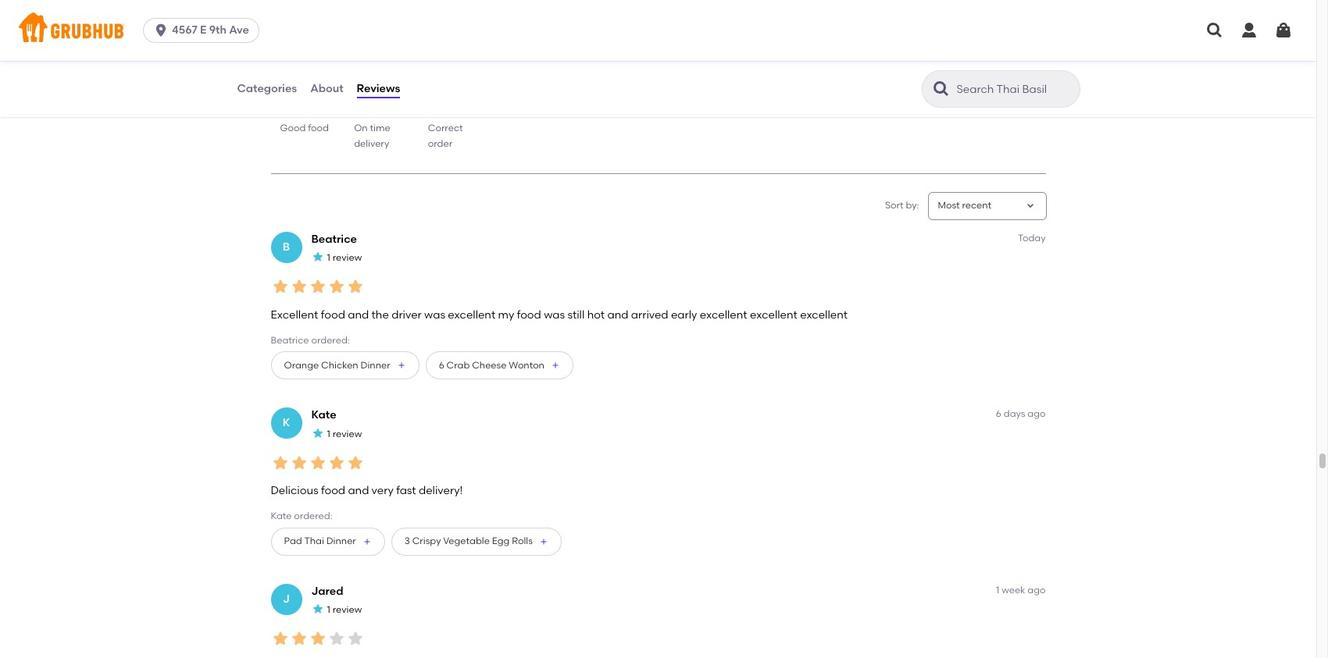 Task type: locate. For each thing, give the bounding box(es) containing it.
dinner inside button
[[361, 360, 390, 371]]

beatrice right b
[[311, 233, 357, 246]]

plus icon image
[[397, 361, 406, 371], [551, 361, 560, 371], [362, 537, 372, 547], [539, 537, 548, 547]]

and for delivery!
[[348, 485, 369, 498]]

j
[[283, 593, 290, 606]]

94 correct order
[[428, 106, 463, 149]]

1 review for beatrice
[[327, 253, 362, 264]]

plus icon image for orange chicken dinner
[[397, 361, 406, 371]]

0 vertical spatial 6
[[439, 360, 444, 371]]

plus icon image inside 3 crispy vegetable egg rolls button
[[539, 537, 548, 547]]

chicken
[[321, 360, 358, 371]]

kate right the k
[[311, 409, 336, 422]]

and left the
[[348, 308, 369, 322]]

0 vertical spatial 1 review
[[327, 253, 362, 264]]

delicious food and very fast delivery!
[[271, 485, 463, 498]]

1 review
[[327, 253, 362, 264], [327, 429, 362, 440], [327, 605, 362, 616]]

plus icon image for 3 crispy vegetable egg rolls
[[539, 537, 548, 547]]

pad
[[284, 536, 302, 547]]

plus icon image down driver
[[397, 361, 406, 371]]

star icon image
[[280, 50, 302, 72], [302, 50, 324, 72], [324, 50, 346, 72], [346, 50, 368, 72], [368, 50, 390, 72], [368, 50, 390, 72], [311, 251, 324, 263], [271, 278, 290, 296], [290, 278, 308, 296], [308, 278, 327, 296], [327, 278, 346, 296], [346, 278, 365, 296], [311, 427, 324, 440], [271, 454, 290, 473], [290, 454, 308, 473], [308, 454, 327, 473], [327, 454, 346, 473], [346, 454, 365, 473], [311, 603, 324, 616], [271, 630, 290, 649], [290, 630, 308, 649], [308, 630, 327, 649], [327, 630, 346, 649], [346, 630, 365, 649]]

delivery!
[[419, 485, 463, 498]]

0 vertical spatial ago
[[1028, 409, 1046, 420]]

0 horizontal spatial kate
[[271, 511, 292, 522]]

0 horizontal spatial beatrice
[[271, 335, 309, 346]]

1 vertical spatial ordered:
[[294, 511, 333, 522]]

svg image left svg icon
[[1206, 21, 1224, 40]]

dinner right chicken
[[361, 360, 390, 371]]

excellent
[[448, 308, 496, 322], [700, 308, 747, 322], [750, 308, 798, 322], [800, 308, 848, 322]]

1 vertical spatial review
[[333, 429, 362, 440]]

hot
[[587, 308, 605, 322]]

ago right days
[[1028, 409, 1046, 420]]

plus icon image left 3
[[362, 537, 372, 547]]

ago for kate
[[1028, 409, 1046, 420]]

6 days ago
[[996, 409, 1046, 420]]

1 review from the top
[[333, 253, 362, 264]]

1 excellent from the left
[[448, 308, 496, 322]]

review
[[333, 253, 362, 264], [333, 429, 362, 440], [333, 605, 362, 616]]

delicious
[[271, 485, 318, 498]]

svg image
[[1240, 21, 1259, 40]]

svg image right svg icon
[[1274, 21, 1293, 40]]

1 for jared
[[327, 605, 330, 616]]

plus icon image inside orange chicken dinner button
[[397, 361, 406, 371]]

3 review from the top
[[333, 605, 362, 616]]

1 right the k
[[327, 429, 330, 440]]

1 vertical spatial beatrice
[[271, 335, 309, 346]]

6 crab cheese wonton
[[439, 360, 545, 371]]

0 vertical spatial ordered:
[[311, 335, 350, 346]]

beatrice down excellent at the left top
[[271, 335, 309, 346]]

6 crab cheese wonton button
[[426, 352, 574, 380]]

b
[[283, 240, 290, 254]]

e
[[200, 23, 207, 37]]

0 vertical spatial beatrice
[[311, 233, 357, 246]]

2 1 review from the top
[[327, 429, 362, 440]]

0 vertical spatial kate
[[311, 409, 336, 422]]

dinner inside button
[[326, 536, 356, 547]]

6 for 6 crab cheese wonton
[[439, 360, 444, 371]]

today
[[1018, 233, 1046, 244]]

correct
[[428, 122, 463, 133]]

2 was from the left
[[544, 308, 565, 322]]

1 horizontal spatial kate
[[311, 409, 336, 422]]

most recent
[[938, 200, 992, 211]]

1 horizontal spatial beatrice
[[311, 233, 357, 246]]

0 horizontal spatial was
[[424, 308, 445, 322]]

2 ago from the top
[[1028, 585, 1046, 596]]

1 review right the k
[[327, 429, 362, 440]]

6 left days
[[996, 409, 1002, 420]]

plus icon image for 6 crab cheese wonton
[[551, 361, 560, 371]]

ordered: up the 'orange chicken dinner'
[[311, 335, 350, 346]]

0 vertical spatial dinner
[[361, 360, 390, 371]]

0 horizontal spatial dinner
[[326, 536, 356, 547]]

6 left crab
[[439, 360, 444, 371]]

3 1 review from the top
[[327, 605, 362, 616]]

1 vertical spatial dinner
[[326, 536, 356, 547]]

1 right b
[[327, 253, 330, 264]]

1 horizontal spatial 6
[[996, 409, 1002, 420]]

my
[[498, 308, 514, 322]]

and left the very
[[348, 485, 369, 498]]

svg image
[[1206, 21, 1224, 40], [1274, 21, 1293, 40], [153, 23, 169, 38]]

1 review for jared
[[327, 605, 362, 616]]

crab
[[447, 360, 470, 371]]

2 review from the top
[[333, 429, 362, 440]]

dinner
[[361, 360, 390, 371], [326, 536, 356, 547]]

1 week ago
[[996, 585, 1046, 596]]

1 1 review from the top
[[327, 253, 362, 264]]

excellent
[[271, 308, 318, 322]]

categories button
[[236, 61, 298, 117]]

was right driver
[[424, 308, 445, 322]]

ordered: up thai
[[294, 511, 333, 522]]

0 horizontal spatial svg image
[[153, 23, 169, 38]]

jared
[[311, 585, 343, 598]]

on
[[354, 122, 368, 133]]

1 review for kate
[[327, 429, 362, 440]]

plus icon image inside pad thai dinner button
[[362, 537, 372, 547]]

review right b
[[333, 253, 362, 264]]

wonton
[[509, 360, 545, 371]]

still
[[568, 308, 585, 322]]

4567
[[172, 23, 197, 37]]

orange chicken dinner
[[284, 360, 390, 371]]

6 inside 6 crab cheese wonton button
[[439, 360, 444, 371]]

2 excellent from the left
[[700, 308, 747, 322]]

review down jared
[[333, 605, 362, 616]]

was
[[424, 308, 445, 322], [544, 308, 565, 322]]

very
[[372, 485, 394, 498]]

beatrice for beatrice ordered:
[[271, 335, 309, 346]]

search icon image
[[932, 80, 951, 98]]

ago right week
[[1028, 585, 1046, 596]]

days
[[1004, 409, 1026, 420]]

1
[[327, 253, 330, 264], [327, 429, 330, 440], [996, 585, 1000, 596], [327, 605, 330, 616]]

ordered:
[[311, 335, 350, 346], [294, 511, 333, 522]]

1 review right b
[[327, 253, 362, 264]]

1 vertical spatial 1 review
[[327, 429, 362, 440]]

6
[[439, 360, 444, 371], [996, 409, 1002, 420]]

4567 e 9th ave button
[[143, 18, 266, 43]]

0 vertical spatial review
[[333, 253, 362, 264]]

time
[[370, 122, 390, 133]]

1 ago from the top
[[1028, 409, 1046, 420]]

kate
[[311, 409, 336, 422], [271, 511, 292, 522]]

plus icon image right rolls
[[539, 537, 548, 547]]

rolls
[[512, 536, 533, 547]]

2 vertical spatial 1 review
[[327, 605, 362, 616]]

review for kate
[[333, 429, 362, 440]]

1 horizontal spatial dinner
[[361, 360, 390, 371]]

0 horizontal spatial 6
[[439, 360, 444, 371]]

1 horizontal spatial was
[[544, 308, 565, 322]]

ago
[[1028, 409, 1046, 420], [1028, 585, 1046, 596]]

2 vertical spatial review
[[333, 605, 362, 616]]

94
[[428, 106, 441, 119]]

3
[[405, 536, 410, 547]]

kate for kate ordered:
[[271, 511, 292, 522]]

dinner right thai
[[326, 536, 356, 547]]

1 review down jared
[[327, 605, 362, 616]]

review up delicious food and very fast delivery!
[[333, 429, 362, 440]]

excellent food and the driver was excellent my food was still hot and arrived early excellent excellent excellent
[[271, 308, 848, 322]]

kate ordered:
[[271, 511, 333, 522]]

food
[[308, 122, 329, 133], [321, 308, 345, 322], [517, 308, 541, 322], [321, 485, 345, 498]]

fast
[[396, 485, 416, 498]]

k
[[283, 417, 290, 430]]

1 down jared
[[327, 605, 330, 616]]

dinner for very
[[326, 536, 356, 547]]

beatrice
[[311, 233, 357, 246], [271, 335, 309, 346]]

and
[[348, 308, 369, 322], [608, 308, 629, 322], [348, 485, 369, 498]]

plus icon image right 'wonton'
[[551, 361, 560, 371]]

early
[[671, 308, 697, 322]]

plus icon image inside 6 crab cheese wonton button
[[551, 361, 560, 371]]

kate up pad at left bottom
[[271, 511, 292, 522]]

food right good on the top
[[308, 122, 329, 133]]

about button
[[310, 61, 344, 117]]

1 vertical spatial ago
[[1028, 585, 1046, 596]]

1 vertical spatial kate
[[271, 511, 292, 522]]

the
[[372, 308, 389, 322]]

4 excellent from the left
[[800, 308, 848, 322]]

was left the still
[[544, 308, 565, 322]]

86
[[280, 106, 293, 119]]

1 vertical spatial 6
[[996, 409, 1002, 420]]

svg image left 4567
[[153, 23, 169, 38]]



Task type: vqa. For each thing, say whether or not it's contained in the screenshot.


Task type: describe. For each thing, give the bounding box(es) containing it.
food right my
[[517, 308, 541, 322]]

Search Thai Basil search field
[[955, 82, 1075, 97]]

4567 e 9th ave
[[172, 23, 249, 37]]

by:
[[906, 200, 919, 211]]

ave
[[229, 23, 249, 37]]

good
[[280, 122, 306, 133]]

1 for beatrice
[[327, 253, 330, 264]]

pad thai dinner button
[[271, 528, 385, 556]]

ordered: for delicious
[[294, 511, 333, 522]]

review for jared
[[333, 605, 362, 616]]

egg
[[492, 536, 510, 547]]

cheese
[[472, 360, 507, 371]]

most
[[938, 200, 960, 211]]

recent
[[962, 200, 992, 211]]

4638 ratings
[[280, 77, 345, 91]]

pad thai dinner
[[284, 536, 356, 547]]

92
[[354, 106, 367, 119]]

6 for 6 days ago
[[996, 409, 1002, 420]]

food inside 86 good food
[[308, 122, 329, 133]]

plus icon image for pad thai dinner
[[362, 537, 372, 547]]

1 horizontal spatial svg image
[[1206, 21, 1224, 40]]

sort
[[885, 200, 904, 211]]

beatrice for beatrice
[[311, 233, 357, 246]]

caret down icon image
[[1024, 200, 1037, 213]]

kate for kate
[[311, 409, 336, 422]]

1 left week
[[996, 585, 1000, 596]]

thai
[[304, 536, 324, 547]]

ago for jared
[[1028, 585, 1046, 596]]

3 crispy vegetable egg rolls
[[405, 536, 533, 547]]

ordered: for excellent
[[311, 335, 350, 346]]

main navigation navigation
[[0, 0, 1317, 61]]

review for beatrice
[[333, 253, 362, 264]]

9th
[[209, 23, 227, 37]]

order
[[428, 138, 453, 149]]

2 horizontal spatial svg image
[[1274, 21, 1293, 40]]

about
[[310, 82, 343, 95]]

dinner for the
[[361, 360, 390, 371]]

1 for kate
[[327, 429, 330, 440]]

3 crispy vegetable egg rolls button
[[391, 528, 562, 556]]

crispy
[[412, 536, 441, 547]]

arrived
[[631, 308, 669, 322]]

vegetable
[[443, 536, 490, 547]]

sort by:
[[885, 200, 919, 211]]

3 excellent from the left
[[750, 308, 798, 322]]

86 good food
[[280, 106, 329, 133]]

orange
[[284, 360, 319, 371]]

beatrice ordered:
[[271, 335, 350, 346]]

reviews button
[[356, 61, 401, 117]]

reviews
[[357, 82, 400, 95]]

1 was from the left
[[424, 308, 445, 322]]

categories
[[237, 82, 297, 95]]

food right delicious
[[321, 485, 345, 498]]

orange chicken dinner button
[[271, 352, 419, 380]]

Sort by: field
[[938, 200, 992, 213]]

4638
[[280, 77, 306, 91]]

svg image inside 4567 e 9th ave button
[[153, 23, 169, 38]]

and for was
[[348, 308, 369, 322]]

delivery
[[354, 138, 389, 149]]

ratings
[[308, 77, 345, 91]]

and right hot at the left top
[[608, 308, 629, 322]]

driver
[[392, 308, 422, 322]]

92 on time delivery
[[354, 106, 390, 149]]

food up beatrice ordered:
[[321, 308, 345, 322]]

week
[[1002, 585, 1026, 596]]



